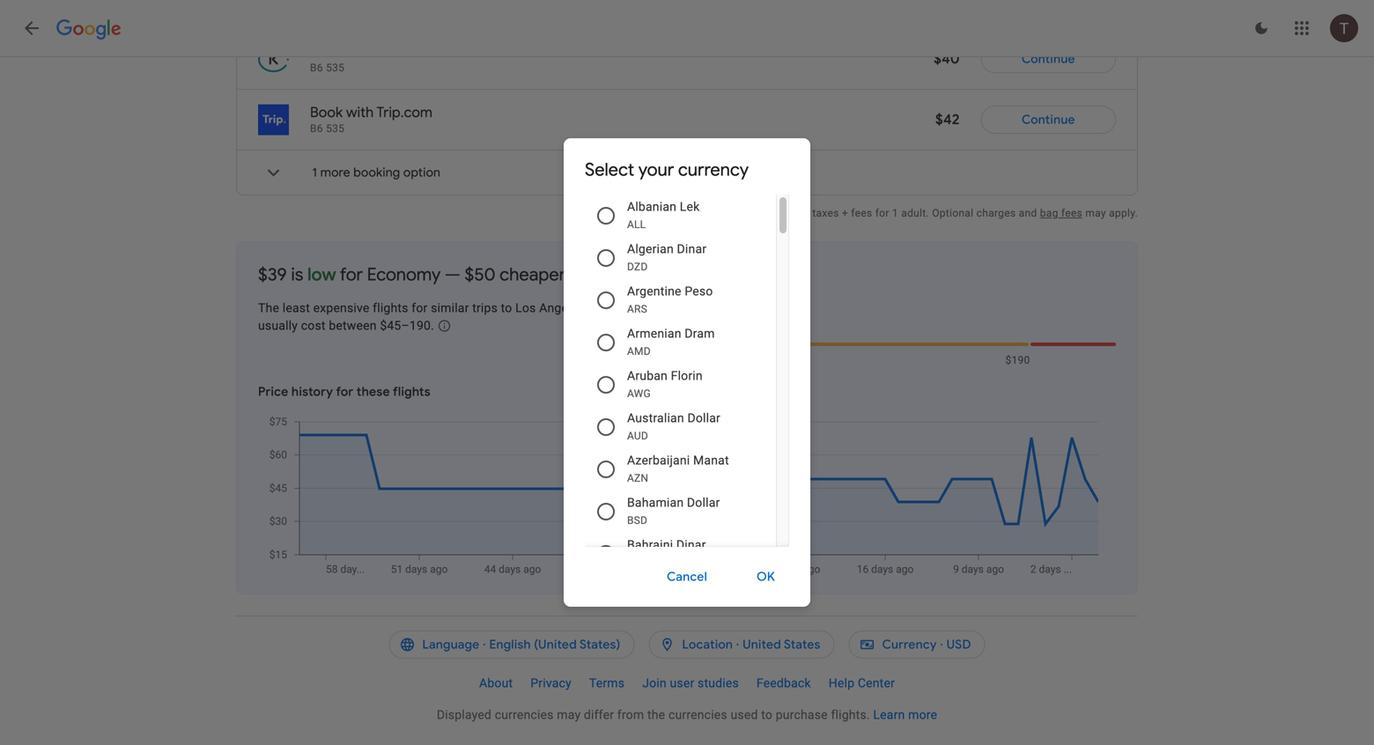 Task type: describe. For each thing, give the bounding box(es) containing it.
lek
[[680, 200, 700, 214]]

cancel
[[667, 569, 708, 585]]

b6 for book with trip.com
[[310, 122, 323, 135]]

$39 is low for economy — $50 cheaper than usual
[[258, 263, 651, 286]]

states)
[[580, 637, 621, 653]]

1 vertical spatial may
[[557, 708, 581, 723]]

$45–190.
[[380, 319, 434, 333]]

1 fees from the left
[[852, 207, 873, 219]]

between
[[329, 319, 377, 333]]

armenian dram amd
[[627, 327, 715, 358]]

join user studies link
[[634, 670, 748, 698]]

adult.
[[902, 207, 930, 219]]

dollar for australian dollar
[[688, 411, 721, 426]]

for left the adult.
[[876, 207, 890, 219]]

currency
[[883, 637, 937, 653]]

albanian
[[627, 200, 677, 214]]

book with trip.com b6 535
[[310, 104, 433, 135]]

1 more booking option
[[312, 165, 441, 181]]

purchase
[[776, 708, 828, 723]]

flights.
[[831, 708, 870, 723]]

0 vertical spatial 1
[[312, 165, 317, 181]]

flights inside the least expensive flights for similar trips to los angeles usually cost between $45–190.
[[373, 301, 409, 315]]

terms link
[[581, 670, 634, 698]]

dzd
[[627, 261, 648, 273]]

location
[[682, 637, 733, 653]]

help
[[829, 676, 855, 691]]

is
[[291, 263, 303, 286]]

currency
[[678, 159, 749, 181]]

option
[[404, 165, 441, 181]]

continue button for $42
[[981, 106, 1117, 134]]

the least expensive flights for similar trips to los angeles usually cost between $45–190.
[[258, 301, 585, 333]]

42 US dollars text field
[[936, 111, 960, 129]]

bahraini
[[627, 538, 673, 553]]

argentine peso ars
[[627, 284, 713, 315]]

least
[[283, 301, 310, 315]]

price
[[258, 384, 289, 400]]

armenian
[[627, 327, 682, 341]]

trips
[[473, 301, 498, 315]]

center
[[858, 676, 895, 691]]

displayed currencies may differ from the currencies used to purchase flights. learn more
[[437, 708, 938, 723]]

aruban florin awg
[[627, 369, 703, 400]]

+
[[842, 207, 849, 219]]

learn more about price insights image
[[438, 319, 452, 333]]

your
[[639, 159, 674, 181]]

the
[[258, 301, 279, 315]]

535 for book with kiwi.com
[[326, 62, 345, 74]]

1 currencies from the left
[[495, 708, 554, 723]]

economy
[[367, 263, 441, 286]]

$50
[[465, 263, 496, 286]]

learn more link
[[874, 708, 938, 723]]

dinar for bahraini dinar
[[677, 538, 706, 553]]

privacy
[[531, 676, 572, 691]]

than
[[570, 263, 606, 286]]

flight number b6 535 text field for book with trip.com
[[310, 122, 345, 135]]

cost
[[301, 319, 326, 333]]

$45
[[773, 354, 792, 367]]

1 vertical spatial more
[[909, 708, 938, 723]]

similar
[[431, 301, 469, 315]]

flight number b6 535 text field for book with kiwi.com
[[310, 62, 345, 74]]

optional
[[933, 207, 974, 219]]

with for kiwi.com
[[346, 43, 374, 61]]

cancel button
[[646, 556, 729, 598]]

all
[[627, 219, 646, 231]]

charges
[[977, 207, 1016, 219]]

select your currency
[[585, 159, 749, 181]]

to inside the least expensive flights for similar trips to los angeles usually cost between $45–190.
[[501, 301, 512, 315]]

feedback link
[[748, 670, 820, 698]]

bahraini dinar
[[627, 538, 706, 553]]

feedback
[[757, 676, 811, 691]]

peso
[[685, 284, 713, 299]]

$190
[[1006, 354, 1031, 367]]

azerbaijani
[[627, 453, 690, 468]]

history
[[292, 384, 333, 400]]

united
[[743, 637, 782, 653]]

about link
[[471, 670, 522, 698]]

select
[[585, 159, 635, 181]]

for up expensive
[[340, 263, 363, 286]]

differ
[[584, 708, 614, 723]]

amd
[[627, 345, 651, 358]]

dinar for algerian dinar dzd
[[677, 242, 707, 256]]

displayed
[[437, 708, 492, 723]]

states
[[784, 637, 821, 653]]

continue for $40
[[1022, 51, 1076, 67]]

price history graph application
[[256, 415, 1117, 576]]

1 vertical spatial low
[[762, 313, 783, 329]]

usually
[[258, 319, 298, 333]]

1 vertical spatial flights
[[393, 384, 431, 400]]

azn
[[627, 472, 649, 485]]

with for trip.com
[[346, 104, 374, 122]]

dollar for bahamian dollar
[[687, 496, 720, 510]]

user
[[670, 676, 695, 691]]

angeles
[[539, 301, 585, 315]]

ars
[[627, 303, 648, 315]]



Task type: vqa. For each thing, say whether or not it's contained in the screenshot.
Text Field within FLIGHT search field
no



Task type: locate. For each thing, give the bounding box(es) containing it.
price history for these flights
[[258, 384, 431, 400]]

these
[[357, 384, 390, 400]]

dram
[[685, 327, 715, 341]]

dollar
[[688, 411, 721, 426], [687, 496, 720, 510]]

trip.com
[[377, 104, 433, 122]]

language
[[422, 637, 480, 653]]

argentine
[[627, 284, 682, 299]]

1 left booking
[[312, 165, 317, 181]]

bsd
[[627, 515, 648, 527]]

(united
[[534, 637, 577, 653]]

australian dollar aud
[[627, 411, 721, 442]]

may left the differ
[[557, 708, 581, 723]]

kiwi.com
[[377, 43, 436, 61]]

0 vertical spatial to
[[501, 301, 512, 315]]

los
[[516, 301, 536, 315]]

535 up book with trip.com b6 535
[[326, 62, 345, 74]]

studies
[[698, 676, 739, 691]]

1
[[312, 165, 317, 181], [893, 207, 899, 219]]

535 inside book with trip.com b6 535
[[326, 122, 345, 135]]

b6
[[310, 62, 323, 74], [310, 122, 323, 135]]

dollar down azerbaijani manat azn
[[687, 496, 720, 510]]

required
[[769, 207, 810, 219]]

usual
[[610, 263, 651, 286]]

bahamian dollar bsd
[[627, 496, 720, 527]]

2 535 from the top
[[326, 122, 345, 135]]

low up $45
[[762, 313, 783, 329]]

book
[[310, 43, 343, 61], [310, 104, 343, 122]]

Flight number B6 535 text field
[[310, 62, 345, 74], [310, 122, 345, 135]]

1 book from the top
[[310, 43, 343, 61]]

1 vertical spatial flight number b6 535 text field
[[310, 122, 345, 135]]

dinar up the cancel
[[677, 538, 706, 553]]

flights
[[373, 301, 409, 315], [393, 384, 431, 400]]

more left booking
[[320, 165, 351, 181]]

535 inside book with kiwi.com b6 535
[[326, 62, 345, 74]]

1 horizontal spatial more
[[909, 708, 938, 723]]

currencies down privacy link
[[495, 708, 554, 723]]

0 vertical spatial with
[[346, 43, 374, 61]]

1 horizontal spatial currencies
[[669, 708, 728, 723]]

bahamian
[[627, 496, 684, 510]]

$39
[[258, 263, 287, 286]]

0 vertical spatial flight number b6 535 text field
[[310, 62, 345, 74]]

with
[[346, 43, 374, 61], [346, 104, 374, 122]]

dinar down prices
[[677, 242, 707, 256]]

low right is
[[308, 263, 336, 286]]

1 vertical spatial b6
[[310, 122, 323, 135]]

aruban
[[627, 369, 668, 383]]

algerian
[[627, 242, 674, 256]]

0 horizontal spatial currencies
[[495, 708, 554, 723]]

1 continue from the top
[[1022, 51, 1076, 67]]

go back image
[[21, 18, 42, 39]]

for up $45–190.
[[412, 301, 428, 315]]

0 horizontal spatial more
[[320, 165, 351, 181]]

1 vertical spatial 1
[[893, 207, 899, 219]]

0 horizontal spatial fees
[[852, 207, 873, 219]]

1 vertical spatial 535
[[326, 122, 345, 135]]

1 vertical spatial continue
[[1022, 112, 1076, 128]]

0 horizontal spatial may
[[557, 708, 581, 723]]

currencies down join user studies link
[[669, 708, 728, 723]]

2 with from the top
[[346, 104, 374, 122]]

2 continue from the top
[[1022, 112, 1076, 128]]

2 fees from the left
[[1062, 207, 1083, 219]]

with inside book with trip.com b6 535
[[346, 104, 374, 122]]

australian
[[627, 411, 685, 426]]

united states
[[743, 637, 821, 653]]

b6 inside book with kiwi.com b6 535
[[310, 62, 323, 74]]

2 book from the top
[[310, 104, 343, 122]]

dollar up manat
[[688, 411, 721, 426]]

flights up $45–190.
[[373, 301, 409, 315]]

fees right +
[[852, 207, 873, 219]]

flight number b6 535 text field up book with trip.com b6 535
[[310, 62, 345, 74]]

apply.
[[1110, 207, 1139, 219]]

535
[[326, 62, 345, 74], [326, 122, 345, 135]]

2 currencies from the left
[[669, 708, 728, 723]]

0 horizontal spatial low
[[308, 263, 336, 286]]

0 vertical spatial low
[[308, 263, 336, 286]]

aud
[[627, 430, 649, 442]]

to right used on the bottom right of the page
[[762, 708, 773, 723]]

1 horizontal spatial may
[[1086, 207, 1107, 219]]

2 b6 from the top
[[310, 122, 323, 135]]

azerbaijani manat azn
[[627, 453, 729, 485]]

bag
[[1041, 207, 1059, 219]]

book down book with kiwi.com b6 535
[[310, 104, 343, 122]]

book left kiwi.com on the top left of page
[[310, 43, 343, 61]]

1 left the adult.
[[893, 207, 899, 219]]

2 continue button from the top
[[981, 106, 1117, 134]]

535 up 1 more booking option
[[326, 122, 345, 135]]

for left these
[[336, 384, 354, 400]]

prices include required taxes + fees for 1 adult. optional charges and bag fees may apply.
[[697, 207, 1139, 219]]

dollar inside "bahamian dollar bsd"
[[687, 496, 720, 510]]

algerian dinar dzd
[[627, 242, 707, 273]]

book inside book with trip.com b6 535
[[310, 104, 343, 122]]

prices
[[697, 207, 728, 219]]

ok
[[757, 569, 776, 585]]

0 vertical spatial continue button
[[981, 45, 1117, 73]]

for inside the least expensive flights for similar trips to los angeles usually cost between $45–190.
[[412, 301, 428, 315]]

1 horizontal spatial 1
[[893, 207, 899, 219]]

1 535 from the top
[[326, 62, 345, 74]]

join
[[643, 676, 667, 691]]

continue button for $40
[[981, 45, 1117, 73]]

book for book with trip.com
[[310, 104, 343, 122]]

1 continue button from the top
[[981, 45, 1117, 73]]

albanian lek all
[[627, 200, 700, 231]]

continue button
[[981, 45, 1117, 73], [981, 106, 1117, 134]]

english (united states)
[[489, 637, 621, 653]]

currencies
[[495, 708, 554, 723], [669, 708, 728, 723]]

0 vertical spatial flights
[[373, 301, 409, 315]]

dollar inside australian dollar aud
[[688, 411, 721, 426]]

terms
[[589, 676, 625, 691]]

may left "apply."
[[1086, 207, 1107, 219]]

and
[[1019, 207, 1038, 219]]

2 flight number b6 535 text field from the top
[[310, 122, 345, 135]]

used
[[731, 708, 758, 723]]

expensive
[[313, 301, 370, 315]]

$40
[[934, 50, 960, 68]]

535 for book with trip.com
[[326, 122, 345, 135]]

1 horizontal spatial fees
[[1062, 207, 1083, 219]]

0 vertical spatial continue
[[1022, 51, 1076, 67]]

0 horizontal spatial 1
[[312, 165, 317, 181]]

b6 for book with kiwi.com
[[310, 62, 323, 74]]

usd
[[947, 637, 972, 653]]

with left kiwi.com on the top left of page
[[346, 43, 374, 61]]

0 vertical spatial dollar
[[688, 411, 721, 426]]

help center
[[829, 676, 895, 691]]

1 vertical spatial continue button
[[981, 106, 1117, 134]]

learn
[[874, 708, 905, 723]]

40 US dollars text field
[[934, 50, 960, 68]]

fees right bag
[[1062, 207, 1083, 219]]

include
[[731, 207, 766, 219]]

with inside book with kiwi.com b6 535
[[346, 43, 374, 61]]

b6 up book with trip.com b6 535
[[310, 62, 323, 74]]

1 vertical spatial dinar
[[677, 538, 706, 553]]

the
[[648, 708, 666, 723]]

continue
[[1022, 51, 1076, 67], [1022, 112, 1076, 128]]

bag fees button
[[1041, 207, 1083, 219]]

ok button
[[736, 556, 797, 598]]

awg
[[627, 388, 651, 400]]

0 vertical spatial may
[[1086, 207, 1107, 219]]

1 vertical spatial with
[[346, 104, 374, 122]]

about
[[479, 676, 513, 691]]

more right learn
[[909, 708, 938, 723]]

1 flight number b6 535 text field from the top
[[310, 62, 345, 74]]

book with kiwi.com b6 535
[[310, 43, 436, 74]]

0 vertical spatial 535
[[326, 62, 345, 74]]

1 horizontal spatial low
[[762, 313, 783, 329]]

book for book with kiwi.com
[[310, 43, 343, 61]]

0 vertical spatial book
[[310, 43, 343, 61]]

flights right these
[[393, 384, 431, 400]]

booking
[[354, 165, 400, 181]]

0 horizontal spatial to
[[501, 301, 512, 315]]

with left trip.com
[[346, 104, 374, 122]]

—
[[445, 263, 461, 286]]

continue for $42
[[1022, 112, 1076, 128]]

to left los
[[501, 301, 512, 315]]

0 vertical spatial b6
[[310, 62, 323, 74]]

1 b6 from the top
[[310, 62, 323, 74]]

1 vertical spatial to
[[762, 708, 773, 723]]

price history graph image
[[256, 415, 1117, 576]]

0 vertical spatial dinar
[[677, 242, 707, 256]]

1 with from the top
[[346, 43, 374, 61]]

b6 up 1 more booking option
[[310, 122, 323, 135]]

florin
[[671, 369, 703, 383]]

dinar inside algerian dinar dzd
[[677, 242, 707, 256]]

flight number b6 535 text field up 1 more booking option
[[310, 122, 345, 135]]

$42
[[936, 111, 960, 129]]

english
[[489, 637, 531, 653]]

book inside book with kiwi.com b6 535
[[310, 43, 343, 61]]

1 vertical spatial dollar
[[687, 496, 720, 510]]

b6 inside book with trip.com b6 535
[[310, 122, 323, 135]]

1 horizontal spatial to
[[762, 708, 773, 723]]

1 vertical spatial book
[[310, 104, 343, 122]]

0 vertical spatial more
[[320, 165, 351, 181]]



